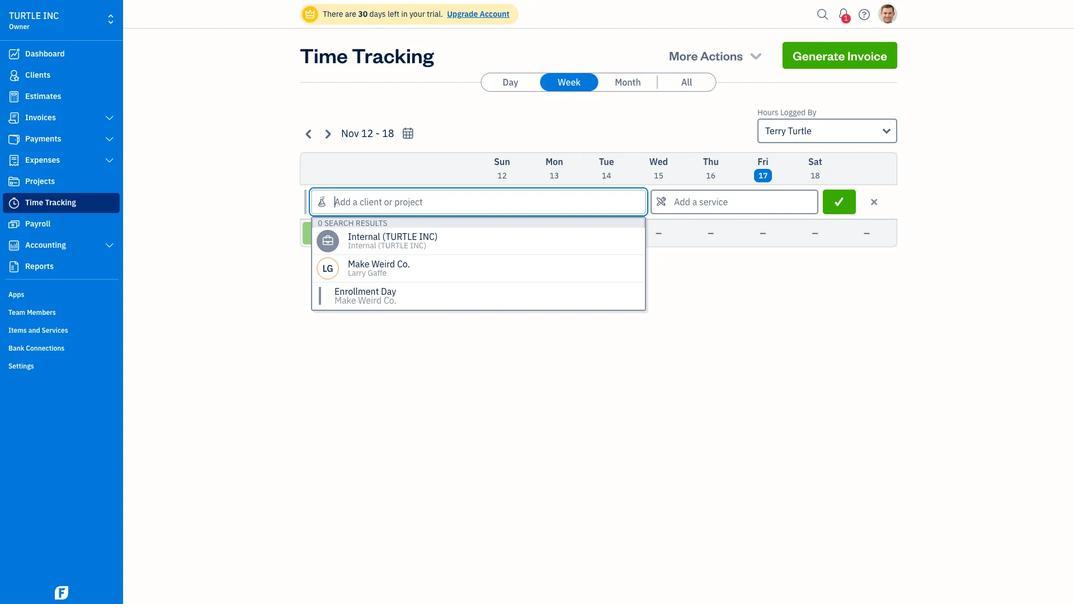 Task type: locate. For each thing, give the bounding box(es) containing it.
hours
[[758, 107, 779, 118]]

chevron large down image up the expenses link
[[104, 135, 115, 144]]

days
[[370, 9, 386, 19]]

day
[[503, 77, 519, 88], [381, 286, 397, 297]]

1 horizontal spatial 18
[[811, 171, 821, 181]]

cancel image
[[870, 195, 880, 209]]

generate invoice
[[793, 48, 888, 63]]

chevron large down image inside the expenses link
[[104, 156, 115, 165]]

list box
[[312, 228, 646, 310]]

tracking
[[352, 42, 434, 68], [45, 198, 76, 208]]

1 vertical spatial chevron large down image
[[104, 241, 115, 250]]

chevron large down image for invoices
[[104, 114, 115, 123]]

all link
[[658, 73, 716, 91]]

make down larry
[[335, 295, 356, 306]]

0 horizontal spatial 18
[[382, 127, 395, 140]]

0 vertical spatial day
[[503, 77, 519, 88]]

time
[[300, 42, 348, 68], [25, 198, 43, 208]]

time tracking
[[300, 42, 434, 68], [25, 198, 76, 208]]

0 vertical spatial tracking
[[352, 42, 434, 68]]

generate
[[793, 48, 846, 63]]

chevrondown image
[[749, 48, 764, 63]]

2 — from the left
[[708, 228, 715, 239]]

team members
[[8, 308, 56, 317]]

time tracking down projects link
[[25, 198, 76, 208]]

turtle
[[9, 10, 41, 21]]

enrollment day make weird co.
[[335, 286, 397, 306]]

(turtle
[[383, 231, 417, 242], [378, 241, 409, 251]]

1 internal from the top
[[348, 231, 381, 242]]

freshbooks image
[[53, 587, 71, 600]]

1 vertical spatial 12
[[498, 171, 507, 181]]

make up the "enrollment"
[[348, 259, 370, 270]]

search image
[[815, 6, 833, 23]]

clients
[[25, 70, 51, 80]]

1 horizontal spatial co.
[[397, 259, 410, 270]]

enrollment
[[335, 286, 379, 297]]

chevron large down image down payroll link
[[104, 241, 115, 250]]

previous week image
[[303, 127, 316, 140]]

expense image
[[7, 155, 21, 166]]

settings
[[8, 362, 34, 371]]

1 chevron large down image from the top
[[104, 114, 115, 123]]

(turtle down results
[[383, 231, 417, 242]]

Add a service text field
[[652, 191, 818, 213]]

12
[[362, 127, 374, 140], [498, 171, 507, 181]]

0 horizontal spatial tracking
[[45, 198, 76, 208]]

invoice image
[[7, 113, 21, 124]]

1 vertical spatial make
[[335, 295, 356, 306]]

members
[[27, 308, 56, 317]]

larry
[[348, 268, 366, 278]]

1 vertical spatial weird
[[358, 295, 382, 306]]

payment image
[[7, 134, 21, 145]]

bank
[[8, 344, 24, 353]]

accounting
[[25, 240, 66, 250]]

12 down sun
[[498, 171, 507, 181]]

by
[[808, 107, 817, 118]]

crown image
[[305, 8, 316, 20]]

1 vertical spatial day
[[381, 286, 397, 297]]

2 chevron large down image from the top
[[104, 135, 115, 144]]

weird inside make weird co. larry gaffe
[[372, 259, 395, 270]]

are
[[345, 9, 357, 19]]

0 search results
[[318, 218, 388, 228]]

5 — from the left
[[864, 228, 871, 239]]

day inside "enrollment day make weird co."
[[381, 286, 397, 297]]

1 vertical spatial time
[[25, 198, 43, 208]]

apps link
[[3, 286, 120, 303]]

make
[[348, 259, 370, 270], [335, 295, 356, 306]]

next week image
[[321, 127, 334, 140]]

main element
[[0, 0, 151, 605]]

co. down gaffe
[[384, 295, 397, 306]]

0 vertical spatial time
[[300, 42, 348, 68]]

chevron large down image
[[104, 156, 115, 165], [104, 241, 115, 250]]

your
[[410, 9, 425, 19]]

results
[[356, 218, 388, 228]]

30
[[358, 9, 368, 19]]

1 horizontal spatial 12
[[498, 171, 507, 181]]

13
[[550, 171, 560, 181]]

chevron large down image up payments link
[[104, 114, 115, 123]]

tracking down projects link
[[45, 198, 76, 208]]

0 vertical spatial make
[[348, 259, 370, 270]]

month
[[615, 77, 641, 88]]

16
[[707, 171, 716, 181]]

2 chevron large down image from the top
[[104, 241, 115, 250]]

chevron large down image inside accounting link
[[104, 241, 115, 250]]

18 inside sat 18
[[811, 171, 821, 181]]

nov
[[342, 127, 359, 140]]

1 horizontal spatial tracking
[[352, 42, 434, 68]]

more actions
[[670, 48, 744, 63]]

invoices link
[[3, 108, 120, 128]]

inc)
[[419, 231, 438, 242], [411, 241, 427, 251]]

Add a client or project text field
[[312, 191, 646, 213]]

time tracking inside main 'element'
[[25, 198, 76, 208]]

go to help image
[[856, 6, 874, 23]]

money image
[[7, 219, 21, 230]]

weird down "internal (turtle inc) internal (turtle inc)"
[[372, 259, 395, 270]]

0 horizontal spatial day
[[381, 286, 397, 297]]

co. down "internal (turtle inc) internal (turtle inc)"
[[397, 259, 410, 270]]

sun 12
[[495, 156, 511, 181]]

1 vertical spatial tracking
[[45, 198, 76, 208]]

1 vertical spatial time tracking
[[25, 198, 76, 208]]

time down there
[[300, 42, 348, 68]]

1 vertical spatial chevron large down image
[[104, 135, 115, 144]]

wed 15
[[650, 156, 669, 181]]

0 vertical spatial weird
[[372, 259, 395, 270]]

1 horizontal spatial time tracking
[[300, 42, 434, 68]]

month link
[[599, 73, 658, 91]]

expenses
[[25, 155, 60, 165]]

weird down gaffe
[[358, 295, 382, 306]]

18
[[382, 127, 395, 140], [811, 171, 821, 181]]

time tracking down 30
[[300, 42, 434, 68]]

chevron large down image up projects link
[[104, 156, 115, 165]]

time right timer icon
[[25, 198, 43, 208]]

dashboard
[[25, 49, 65, 59]]

left
[[388, 9, 400, 19]]

in
[[402, 9, 408, 19]]

team members link
[[3, 304, 120, 321]]

dashboard image
[[7, 49, 21, 60]]

0 vertical spatial co.
[[397, 259, 410, 270]]

and
[[28, 326, 40, 335]]

0 horizontal spatial 12
[[362, 127, 374, 140]]

turtle
[[789, 125, 812, 137]]

chevron large down image
[[104, 114, 115, 123], [104, 135, 115, 144]]

connections
[[26, 344, 65, 353]]

1 chevron large down image from the top
[[104, 156, 115, 165]]

weird
[[372, 259, 395, 270], [358, 295, 382, 306]]

1 vertical spatial 18
[[811, 171, 821, 181]]

lg
[[323, 263, 333, 274]]

18 down sat
[[811, 171, 821, 181]]

expenses link
[[3, 151, 120, 171]]

12 left -
[[362, 127, 374, 140]]

all
[[682, 77, 693, 88]]

14
[[602, 171, 612, 181]]

internal (turtle inc) internal (turtle inc)
[[348, 231, 438, 251]]

terry
[[766, 125, 787, 137]]

thu 16
[[704, 156, 719, 181]]

chevron large down image for payments
[[104, 135, 115, 144]]

week
[[558, 77, 581, 88]]

12 inside sun 12
[[498, 171, 507, 181]]

0 horizontal spatial time
[[25, 198, 43, 208]]

15
[[655, 171, 664, 181]]

reports
[[25, 261, 54, 272]]

1 horizontal spatial time
[[300, 42, 348, 68]]

12 for nov
[[362, 127, 374, 140]]

estimates
[[25, 91, 61, 101]]

0 vertical spatial chevron large down image
[[104, 114, 115, 123]]

nov 12 - 18
[[342, 127, 395, 140]]

0 horizontal spatial time tracking
[[25, 198, 76, 208]]

0 horizontal spatial co.
[[384, 295, 397, 306]]

1 vertical spatial co.
[[384, 295, 397, 306]]

settings link
[[3, 358, 120, 375]]

thu
[[704, 156, 719, 167]]

internal
[[348, 231, 381, 242], [348, 241, 377, 251]]

0 vertical spatial 12
[[362, 127, 374, 140]]

make weird co. larry gaffe
[[348, 259, 410, 278]]

gaffe
[[368, 268, 387, 278]]

mon
[[546, 156, 564, 167]]

reports link
[[3, 257, 120, 277]]

—
[[656, 228, 662, 239], [708, 228, 715, 239], [761, 228, 767, 239], [813, 228, 819, 239], [864, 228, 871, 239]]

tracking down left on the left
[[352, 42, 434, 68]]

18 right -
[[382, 127, 395, 140]]

payments
[[25, 134, 61, 144]]

0 vertical spatial chevron large down image
[[104, 156, 115, 165]]



Task type: vqa. For each thing, say whether or not it's contained in the screenshot.
Helps associated with Sales Tax Summary
no



Task type: describe. For each thing, give the bounding box(es) containing it.
1
[[845, 14, 849, 22]]

2 internal from the top
[[348, 241, 377, 251]]

tue
[[600, 156, 615, 167]]

mon 13
[[546, 156, 564, 181]]

inc
[[43, 10, 59, 21]]

generate invoice button
[[783, 42, 898, 69]]

turtle inc owner
[[9, 10, 59, 31]]

fri
[[758, 156, 769, 167]]

sat
[[809, 156, 823, 167]]

services
[[42, 326, 68, 335]]

12 for sun
[[498, 171, 507, 181]]

owner
[[9, 22, 30, 31]]

save row image
[[833, 197, 846, 208]]

clients link
[[3, 66, 120, 86]]

there
[[323, 9, 343, 19]]

0 vertical spatial time tracking
[[300, 42, 434, 68]]

more
[[670, 48, 698, 63]]

more actions button
[[660, 42, 774, 69]]

-
[[376, 127, 380, 140]]

actions
[[701, 48, 744, 63]]

time inside main 'element'
[[25, 198, 43, 208]]

fri 17
[[758, 156, 769, 181]]

search
[[325, 218, 354, 228]]

17
[[759, 171, 768, 181]]

items
[[8, 326, 27, 335]]

chevron large down image for expenses
[[104, 156, 115, 165]]

time tracking link
[[3, 193, 120, 213]]

estimate image
[[7, 91, 21, 102]]

projects
[[25, 176, 55, 186]]

make inside "enrollment day make weird co."
[[335, 295, 356, 306]]

co. inside "enrollment day make weird co."
[[384, 295, 397, 306]]

tue 14
[[600, 156, 615, 181]]

tracking inside main 'element'
[[45, 198, 76, 208]]

day link
[[482, 73, 540, 91]]

make inside make weird co. larry gaffe
[[348, 259, 370, 270]]

bank connections link
[[3, 340, 120, 357]]

terry turtle button
[[758, 119, 898, 143]]

1 horizontal spatial day
[[503, 77, 519, 88]]

briefcase image
[[322, 237, 334, 246]]

invoices
[[25, 113, 56, 123]]

items and services
[[8, 326, 68, 335]]

co. inside make weird co. larry gaffe
[[397, 259, 410, 270]]

timer image
[[7, 198, 21, 209]]

0 vertical spatial 18
[[382, 127, 395, 140]]

apps
[[8, 291, 24, 299]]

there are 30 days left in your trial. upgrade account
[[323, 9, 510, 19]]

chevron large down image for accounting
[[104, 241, 115, 250]]

estimates link
[[3, 87, 120, 107]]

bank connections
[[8, 344, 65, 353]]

1 — from the left
[[656, 228, 662, 239]]

chart image
[[7, 240, 21, 251]]

project image
[[7, 176, 21, 188]]

accounting link
[[3, 236, 120, 256]]

choose a date image
[[402, 127, 415, 140]]

trial.
[[427, 9, 443, 19]]

team
[[8, 308, 25, 317]]

sun
[[495, 156, 511, 167]]

1 button
[[835, 3, 853, 25]]

logged
[[781, 107, 806, 118]]

wed
[[650, 156, 669, 167]]

dashboard link
[[3, 44, 120, 64]]

0
[[318, 218, 323, 228]]

terry turtle
[[766, 125, 812, 137]]

payments link
[[3, 129, 120, 149]]

account
[[480, 9, 510, 19]]

(turtle up make weird co. larry gaffe
[[378, 241, 409, 251]]

items and services link
[[3, 322, 120, 339]]

list box containing internal (turtle inc)
[[312, 228, 646, 310]]

upgrade
[[447, 9, 478, 19]]

4 — from the left
[[813, 228, 819, 239]]

payroll link
[[3, 214, 120, 235]]

week link
[[541, 73, 599, 91]]

upgrade account link
[[445, 9, 510, 19]]

report image
[[7, 261, 21, 273]]

weird inside "enrollment day make weird co."
[[358, 295, 382, 306]]

sat 18
[[809, 156, 823, 181]]

3 — from the left
[[761, 228, 767, 239]]

projects link
[[3, 172, 120, 192]]

payroll
[[25, 219, 51, 229]]

invoice
[[848, 48, 888, 63]]

hours logged by
[[758, 107, 817, 118]]

client image
[[7, 70, 21, 81]]



